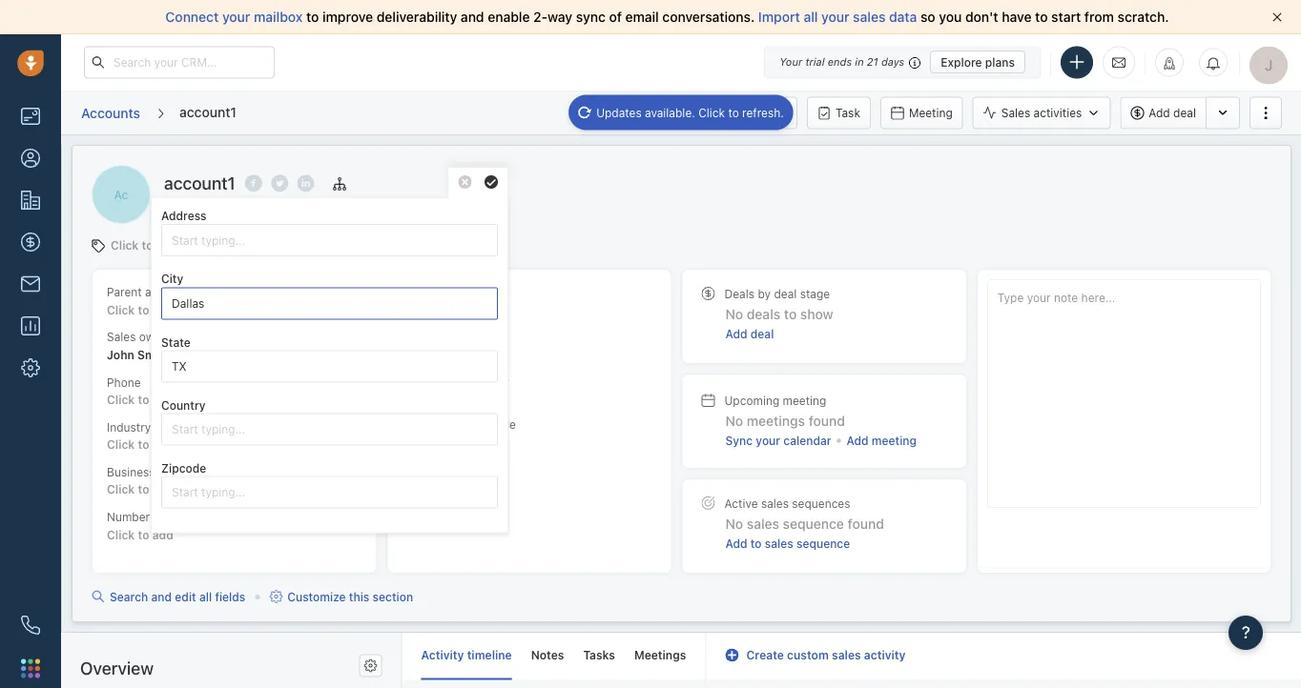Task type: locate. For each thing, give the bounding box(es) containing it.
2 contacted from the top
[[428, 418, 483, 432]]

to down number
[[138, 528, 149, 542]]

1 no from the top
[[726, 306, 743, 322]]

0 vertical spatial all
[[804, 9, 818, 25]]

activity timeline
[[421, 649, 512, 663]]

add to sales sequence link
[[726, 536, 850, 555]]

add up "zipcode" on the left of page
[[152, 438, 174, 452]]

1 vertical spatial all
[[199, 591, 212, 604]]

sales inside sales owner john smith
[[107, 331, 136, 344]]

scratch.
[[1118, 9, 1169, 25]]

1 horizontal spatial your
[[756, 434, 781, 448]]

updates available. click to refresh.
[[596, 106, 784, 119]]

refresh.
[[742, 106, 784, 119]]

connect
[[165, 9, 219, 25]]

0 horizontal spatial activity
[[428, 463, 467, 477]]

zipcode
[[161, 462, 206, 475]]

search and edit all fields
[[110, 591, 245, 604]]

0 horizontal spatial meeting
[[783, 394, 827, 407]]

to down 'business'
[[138, 483, 149, 497]]

0 vertical spatial sales
[[1001, 106, 1031, 120]]

and left edit in the bottom left of the page
[[151, 591, 172, 604]]

last for last contacted time
[[402, 373, 425, 387]]

parent account click to add
[[107, 286, 188, 317]]

Search your CRM... text field
[[84, 46, 275, 79]]

deal right "by"
[[774, 287, 797, 301]]

last for last activity type
[[402, 463, 425, 477]]

last down last contacted mode --
[[402, 463, 425, 477]]

deal down the deals
[[751, 327, 774, 341]]

revenue
[[442, 286, 485, 299]]

parent
[[107, 286, 142, 299]]

0 horizontal spatial all
[[199, 591, 212, 604]]

your down meetings
[[756, 434, 781, 448]]

type for industry type click to add
[[154, 421, 178, 434]]

plans
[[985, 55, 1015, 69]]

Address text field
[[161, 224, 498, 257]]

deal inside button
[[1174, 106, 1196, 120]]

3 last from the top
[[402, 463, 425, 477]]

add down the employees
[[152, 528, 174, 542]]

0 vertical spatial no
[[726, 306, 743, 322]]

customize this section
[[287, 591, 413, 604]]

contacted down last contacted time
[[428, 418, 483, 432]]

sync
[[726, 434, 753, 448]]

add down "zipcode" on the left of page
[[152, 483, 174, 497]]

conversations.
[[663, 9, 755, 25]]

meeting inside add meeting link
[[872, 434, 917, 448]]

1 horizontal spatial and
[[461, 9, 484, 25]]

2 vertical spatial deal
[[751, 327, 774, 341]]

type
[[154, 421, 178, 434], [470, 463, 494, 477], [158, 466, 182, 479]]

add inside business type click to add
[[152, 483, 174, 497]]

3 no from the top
[[726, 516, 743, 532]]

click down number
[[107, 528, 135, 542]]

sales left the activities
[[1001, 106, 1031, 120]]

meeting button
[[880, 97, 963, 129]]

add
[[1149, 106, 1170, 120], [726, 327, 748, 341], [847, 434, 869, 448], [726, 537, 748, 551]]

found
[[809, 413, 845, 429], [848, 516, 884, 532]]

updates
[[596, 106, 642, 119]]

add up industry type click to add
[[152, 393, 174, 407]]

number of employees click to add
[[107, 511, 225, 542]]

data
[[889, 9, 917, 25]]

to right mailbox
[[306, 9, 319, 25]]

to down industry
[[138, 438, 149, 452]]

activity down last contacted mode --
[[428, 463, 467, 477]]

deals
[[747, 306, 781, 322]]

meeting
[[909, 106, 953, 120]]

click down phone
[[107, 393, 135, 407]]

your for calendar
[[756, 434, 781, 448]]

type inside industry type click to add
[[154, 421, 178, 434]]

and
[[461, 9, 484, 25], [151, 591, 172, 604]]

1 vertical spatial meeting
[[872, 434, 917, 448]]

phone element
[[11, 607, 50, 645]]

click inside industry type click to add
[[107, 438, 135, 452]]

add meeting
[[847, 434, 917, 448]]

address
[[161, 209, 207, 223]]

calendar
[[784, 434, 831, 448]]

found up 'calendar'
[[809, 413, 845, 429]]

ac button
[[92, 165, 151, 224]]

1 vertical spatial activity
[[864, 649, 906, 663]]

contacted inside last contacted mode --
[[428, 418, 483, 432]]

sales up john
[[107, 331, 136, 344]]

no deals to show add deal
[[726, 306, 834, 341]]

click inside business type click to add
[[107, 483, 135, 497]]

1 horizontal spatial activity
[[864, 649, 906, 663]]

call log button
[[718, 97, 798, 129]]

deals
[[725, 287, 755, 301]]

last inside last contacted mode --
[[402, 418, 425, 432]]

1 vertical spatial last
[[402, 418, 425, 432]]

no down active
[[726, 516, 743, 532]]

1 horizontal spatial found
[[848, 516, 884, 532]]

improve
[[322, 9, 373, 25]]

of right sync
[[609, 9, 622, 25]]

add inside number of employees click to add
[[152, 528, 174, 542]]

sales for sales owner john smith
[[107, 331, 136, 344]]

1 vertical spatial contacted
[[428, 418, 483, 432]]

0 vertical spatial found
[[809, 413, 845, 429]]

1 - from the left
[[402, 436, 407, 449]]

2 no from the top
[[726, 413, 743, 429]]

0 horizontal spatial of
[[153, 511, 164, 524]]

click to add tags
[[111, 239, 205, 252]]

meeting for upcoming meeting
[[783, 394, 827, 407]]

meeting right 'calendar'
[[872, 434, 917, 448]]

Country text field
[[161, 414, 498, 446]]

0 vertical spatial deal
[[1174, 106, 1196, 120]]

task button
[[807, 97, 871, 129]]

annual revenue $ 0
[[402, 286, 485, 318]]

meeting up the no meetings found
[[783, 394, 827, 407]]

0 horizontal spatial and
[[151, 591, 172, 604]]

state
[[161, 336, 190, 349]]

industry
[[107, 421, 151, 434]]

0 vertical spatial meeting
[[783, 394, 827, 407]]

0 vertical spatial last
[[402, 373, 425, 387]]

no sales sequence found add to sales sequence
[[726, 516, 884, 551]]

add left tags
[[156, 239, 177, 252]]

contacted down click to add
[[428, 373, 483, 387]]

add inside industry type click to add
[[152, 438, 174, 452]]

1 vertical spatial of
[[153, 511, 164, 524]]

active sales sequences
[[725, 497, 851, 511]]

no meetings found
[[726, 413, 845, 429]]

sync
[[576, 9, 606, 25]]

1 vertical spatial found
[[848, 516, 884, 532]]

1 horizontal spatial of
[[609, 9, 622, 25]]

add
[[156, 239, 177, 252], [152, 304, 174, 317], [447, 346, 469, 360], [152, 393, 174, 407], [152, 438, 174, 452], [152, 483, 174, 497], [152, 528, 174, 542]]

to down parent
[[138, 304, 149, 317]]

to inside number of employees click to add
[[138, 528, 149, 542]]

click right available.
[[699, 106, 725, 119]]

to inside updates available. click to refresh. link
[[728, 106, 739, 119]]

to inside industry type click to add
[[138, 438, 149, 452]]

phone image
[[21, 616, 40, 635]]

sales
[[1001, 106, 1031, 120], [107, 331, 136, 344]]

Zipcode text field
[[161, 477, 498, 509]]

start
[[1052, 9, 1081, 25]]

time
[[486, 373, 509, 387]]

deal
[[1174, 106, 1196, 120], [774, 287, 797, 301], [751, 327, 774, 341]]

0 horizontal spatial sales
[[107, 331, 136, 344]]

sales activities
[[1001, 106, 1082, 120]]

section
[[373, 591, 413, 604]]

to inside no deals to show add deal
[[784, 306, 797, 322]]

add down what's new image
[[1149, 106, 1170, 120]]

show
[[800, 306, 834, 322]]

create custom sales activity
[[747, 649, 906, 663]]

account1 down search your crm... text box
[[179, 104, 237, 120]]

1 horizontal spatial meeting
[[872, 434, 917, 448]]

0 vertical spatial activity
[[428, 463, 467, 477]]

no inside no deals to show add deal
[[726, 306, 743, 322]]

0 vertical spatial contacted
[[428, 373, 483, 387]]

click down parent
[[107, 304, 135, 317]]

smith
[[137, 348, 170, 362]]

type inside business type click to add
[[158, 466, 182, 479]]

0 vertical spatial and
[[461, 9, 484, 25]]

last up last activity type
[[402, 418, 425, 432]]

click down 'business'
[[107, 483, 135, 497]]

all inside search and edit all fields link
[[199, 591, 212, 604]]

to left call
[[728, 106, 739, 119]]

-
[[402, 436, 407, 449], [407, 436, 413, 449]]

click
[[699, 106, 725, 119], [111, 239, 139, 252], [107, 304, 135, 317], [402, 346, 430, 360], [107, 393, 135, 407], [107, 438, 135, 452], [107, 483, 135, 497], [107, 528, 135, 542]]

2 vertical spatial last
[[402, 463, 425, 477]]

and left enable
[[461, 9, 484, 25]]

all right import
[[804, 9, 818, 25]]

type for business type click to add
[[158, 466, 182, 479]]

send email image
[[1112, 55, 1126, 70]]

ac
[[114, 188, 128, 201]]

close image
[[1273, 12, 1282, 22]]

2 last from the top
[[402, 418, 425, 432]]

type right 'business'
[[158, 466, 182, 479]]

no inside no sales sequence found add to sales sequence
[[726, 516, 743, 532]]

0 horizontal spatial found
[[809, 413, 845, 429]]

add inside button
[[1149, 106, 1170, 120]]

last down click to add
[[402, 373, 425, 387]]

sales owner john smith
[[107, 331, 172, 362]]

no down deals
[[726, 306, 743, 322]]

activity
[[428, 463, 467, 477], [864, 649, 906, 663]]

1 vertical spatial and
[[151, 591, 172, 604]]

1 horizontal spatial sales
[[1001, 106, 1031, 120]]

add inside no sales sequence found add to sales sequence
[[726, 537, 748, 551]]

account1 up address
[[164, 173, 235, 194]]

0 vertical spatial of
[[609, 9, 622, 25]]

add down the deals
[[726, 327, 748, 341]]

no up the sync
[[726, 413, 743, 429]]

stage
[[800, 287, 830, 301]]

activity right custom
[[864, 649, 906, 663]]

last
[[402, 373, 425, 387], [402, 418, 425, 432], [402, 463, 425, 477]]

meetings
[[747, 413, 805, 429]]

State text field
[[161, 351, 498, 383]]

1 horizontal spatial all
[[804, 9, 818, 25]]

click down industry
[[107, 438, 135, 452]]

sequence
[[783, 516, 844, 532], [797, 537, 850, 551]]

deals by deal stage
[[725, 287, 830, 301]]

to down deals by deal stage
[[784, 306, 797, 322]]

updates available. click to refresh. link
[[569, 95, 794, 130]]

2 vertical spatial no
[[726, 516, 743, 532]]

0 horizontal spatial your
[[222, 9, 250, 25]]

sync your calendar
[[726, 434, 831, 448]]

to down phone
[[138, 393, 149, 407]]

21
[[867, 56, 878, 68]]

add down active
[[726, 537, 748, 551]]

have
[[1002, 9, 1032, 25]]

trial
[[806, 56, 825, 68]]

your left mailbox
[[222, 9, 250, 25]]

deal down what's new image
[[1174, 106, 1196, 120]]

sales activities button
[[973, 97, 1120, 129], [973, 97, 1111, 129]]

add deal button
[[1120, 97, 1206, 129]]

last contacted mode --
[[402, 418, 516, 449]]

meeting
[[783, 394, 827, 407], [872, 434, 917, 448]]

of right number
[[153, 511, 164, 524]]

contacted
[[428, 373, 483, 387], [428, 418, 483, 432]]

phone
[[107, 376, 141, 389]]

click inside number of employees click to add
[[107, 528, 135, 542]]

1 vertical spatial no
[[726, 413, 743, 429]]

type down country
[[154, 421, 178, 434]]

1 vertical spatial sales
[[107, 331, 136, 344]]

all right edit in the bottom left of the page
[[199, 591, 212, 604]]

1 last from the top
[[402, 373, 425, 387]]

to down active
[[751, 537, 762, 551]]

1 contacted from the top
[[428, 373, 483, 387]]

add down account
[[152, 304, 174, 317]]

found down sequences
[[848, 516, 884, 532]]

of inside number of employees click to add
[[153, 511, 164, 524]]

sales right active
[[761, 497, 789, 511]]

your up ends
[[822, 9, 850, 25]]

task
[[836, 106, 860, 120]]



Task type: vqa. For each thing, say whether or not it's contained in the screenshot.


Task type: describe. For each thing, give the bounding box(es) containing it.
search and edit all fields link
[[92, 589, 245, 606]]

available.
[[645, 106, 695, 119]]

edit
[[175, 591, 196, 604]]

business
[[107, 466, 155, 479]]

add inside no deals to show add deal
[[726, 327, 748, 341]]

log
[[771, 106, 787, 120]]

explore plans
[[941, 55, 1015, 69]]

notes
[[531, 649, 564, 663]]

2 horizontal spatial your
[[822, 9, 850, 25]]

account
[[145, 286, 188, 299]]

sales left data
[[853, 9, 886, 25]]

what's new image
[[1163, 57, 1176, 70]]

sales down the active sales sequences
[[765, 537, 794, 551]]

employees
[[167, 511, 225, 524]]

add deal link
[[726, 326, 774, 345]]

0
[[415, 300, 425, 318]]

sync your calendar link
[[726, 432, 831, 450]]

1 vertical spatial sequence
[[797, 537, 850, 551]]

add inside parent account click to add
[[152, 304, 174, 317]]

customize
[[287, 591, 346, 604]]

phone click to add
[[107, 376, 174, 407]]

no for no meetings found
[[726, 413, 743, 429]]

days
[[881, 56, 905, 68]]

last activity type
[[402, 463, 494, 477]]

add inside phone click to add
[[152, 393, 174, 407]]

2-
[[533, 9, 548, 25]]

call
[[747, 106, 767, 120]]

your for mailbox
[[222, 9, 250, 25]]

by
[[758, 287, 771, 301]]

country
[[161, 399, 206, 412]]

fields
[[215, 591, 245, 604]]

no for no sales sequence found add to sales sequence
[[726, 516, 743, 532]]

to inside business type click to add
[[138, 483, 149, 497]]

customize this section link
[[269, 589, 413, 606]]

this
[[349, 591, 370, 604]]

to inside phone click to add
[[138, 393, 149, 407]]

search
[[110, 591, 148, 604]]

sales for sales activities
[[1001, 106, 1031, 120]]

click up parent
[[111, 239, 139, 252]]

timeline
[[467, 649, 512, 663]]

your
[[780, 56, 803, 68]]

activities
[[1034, 106, 1082, 120]]

custom
[[787, 649, 829, 663]]

email
[[625, 9, 659, 25]]

way
[[548, 9, 573, 25]]

linkedin circled image
[[297, 173, 314, 194]]

1 vertical spatial deal
[[774, 287, 797, 301]]

number
[[107, 511, 150, 524]]

from
[[1085, 9, 1114, 25]]

explore plans link
[[930, 51, 1026, 73]]

freshworks switcher image
[[21, 660, 40, 679]]

0 vertical spatial account1
[[179, 104, 237, 120]]

meetings
[[634, 649, 686, 663]]

enable
[[488, 9, 530, 25]]

last for last contacted mode --
[[402, 418, 425, 432]]

overview
[[80, 658, 154, 679]]

explore
[[941, 55, 982, 69]]

to inside parent account click to add
[[138, 304, 149, 317]]

you
[[939, 9, 962, 25]]

sequences
[[792, 497, 851, 511]]

to left start
[[1035, 9, 1048, 25]]

no for no deals to show add deal
[[726, 306, 743, 322]]

meeting for add meeting
[[872, 434, 917, 448]]

mng settings image
[[364, 660, 377, 673]]

your trial ends in 21 days
[[780, 56, 905, 68]]

import all your sales data link
[[758, 9, 921, 25]]

city
[[161, 273, 183, 286]]

sales right custom
[[832, 649, 861, 663]]

ends
[[828, 56, 852, 68]]

type down last contacted mode --
[[470, 463, 494, 477]]

add deal
[[1149, 106, 1196, 120]]

deal inside no deals to show add deal
[[751, 327, 774, 341]]

contacted for time
[[428, 373, 483, 387]]

1 vertical spatial account1
[[164, 173, 235, 194]]

City text field
[[161, 287, 498, 320]]

import
[[758, 9, 800, 25]]

add meeting link
[[847, 432, 917, 450]]

to inside no sales sequence found add to sales sequence
[[751, 537, 762, 551]]

tasks
[[583, 649, 615, 663]]

click inside parent account click to add
[[107, 304, 135, 317]]

accounts
[[81, 105, 140, 120]]

twitter circled image
[[271, 173, 288, 194]]

0 vertical spatial sequence
[[783, 516, 844, 532]]

facebook circled image
[[245, 173, 262, 194]]

upcoming meeting
[[725, 394, 827, 407]]

accounts link
[[80, 98, 141, 128]]

click inside phone click to add
[[107, 393, 135, 407]]

business type click to add
[[107, 466, 182, 497]]

tags
[[180, 239, 205, 252]]

found inside no sales sequence found add to sales sequence
[[848, 516, 884, 532]]

annual
[[402, 286, 439, 299]]

don't
[[965, 9, 999, 25]]

sales down active
[[747, 516, 779, 532]]

add up last contacted time
[[447, 346, 469, 360]]

click down 0
[[402, 346, 430, 360]]

active
[[725, 497, 758, 511]]

industry type click to add
[[107, 421, 178, 452]]

mode
[[486, 418, 516, 432]]

2 - from the left
[[407, 436, 413, 449]]

add right 'calendar'
[[847, 434, 869, 448]]

upcoming
[[725, 394, 780, 407]]

activity
[[421, 649, 464, 663]]

to up last contacted time
[[433, 346, 444, 360]]

deliverability
[[377, 9, 457, 25]]

mailbox
[[254, 9, 303, 25]]

call log
[[747, 106, 787, 120]]

last contacted time
[[402, 373, 509, 387]]

to left tags
[[142, 239, 153, 252]]

connect your mailbox to improve deliverability and enable 2-way sync of email conversations. import all your sales data so you don't have to start from scratch.
[[165, 9, 1169, 25]]

contacted for mode
[[428, 418, 483, 432]]



